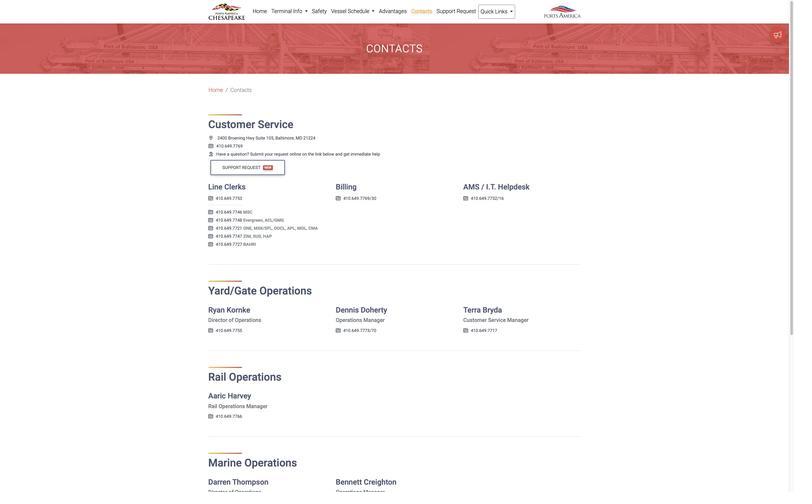 Task type: vqa. For each thing, say whether or not it's contained in the screenshot.
Manager to the left
yes



Task type: describe. For each thing, give the bounding box(es) containing it.
safety link
[[310, 5, 329, 18]]

410.649.7773/70 link
[[336, 328, 377, 333]]

phone office image for 410.649.7717
[[464, 329, 469, 333]]

1 horizontal spatial support
[[437, 8, 456, 14]]

410.649.7747 zim, sud, hap
[[216, 234, 272, 239]]

0 horizontal spatial request
[[242, 165, 261, 170]]

bennett creighton
[[336, 478, 397, 487]]

410.649.7755 link
[[208, 328, 242, 333]]

submit
[[250, 152, 264, 157]]

phone office image for 410.649.7727
[[208, 243, 213, 247]]

sud,
[[253, 234, 262, 239]]

ryan kornke director of operations
[[208, 306, 261, 324]]

410.649.7755
[[216, 328, 242, 333]]

a
[[227, 152, 230, 157]]

get
[[344, 152, 350, 157]]

and
[[336, 152, 343, 157]]

ams
[[464, 183, 480, 192]]

ams / i.t. helpdesk
[[464, 183, 530, 192]]

question?
[[231, 152, 249, 157]]

0 horizontal spatial support
[[223, 165, 241, 170]]

have
[[216, 152, 226, 157]]

/
[[482, 183, 485, 192]]

410.649.7732/16
[[471, 196, 504, 201]]

creighton
[[364, 478, 397, 487]]

1 rail from the top
[[208, 371, 226, 384]]

request
[[274, 152, 289, 157]]

bryda
[[483, 306, 502, 315]]

apl,
[[287, 226, 296, 231]]

phone office image for 410.649.7755
[[208, 329, 213, 333]]

clerks
[[225, 183, 246, 192]]

410.649.7746
[[216, 210, 242, 215]]

line
[[208, 183, 223, 192]]

410.649.7766 link
[[208, 415, 242, 420]]

hap
[[263, 234, 272, 239]]

dennis
[[336, 306, 359, 315]]

2400 broening hwy suite 105, baltimore, md 21224 link
[[208, 136, 316, 141]]

contacts link
[[409, 5, 435, 18]]

quick
[[481, 8, 494, 15]]

vessel schedule
[[331, 8, 371, 14]]

have a question? submit your request online on the link below and get immediate help
[[216, 152, 380, 157]]

quick links
[[481, 8, 509, 15]]

410.649.7727
[[216, 242, 242, 247]]

2 vertical spatial contacts
[[231, 87, 252, 94]]

410.649.7769/30
[[344, 196, 377, 201]]

baltimore,
[[276, 136, 295, 141]]

operations inside ryan kornke director of operations
[[235, 318, 261, 324]]

online
[[290, 152, 301, 157]]

410.649.7747
[[216, 234, 242, 239]]

immediate
[[351, 152, 371, 157]]

vessel
[[331, 8, 347, 14]]

0 horizontal spatial home link
[[209, 86, 223, 95]]

one,
[[243, 226, 253, 231]]

the
[[308, 152, 314, 157]]

410.649.7748
[[216, 218, 242, 223]]

md
[[296, 136, 303, 141]]

director
[[208, 318, 227, 324]]

410.649.7748 evergreen, acl/gmg
[[216, 218, 284, 223]]

terminal info
[[272, 8, 304, 14]]

0 vertical spatial request
[[457, 8, 476, 14]]

new
[[265, 166, 272, 170]]

manager inside dennis doherty operations manager
[[364, 318, 385, 324]]

customer inside terra bryda customer service manager
[[464, 318, 487, 324]]

0 horizontal spatial service
[[258, 118, 294, 131]]

phone office image for 410.649.7746
[[208, 211, 213, 215]]

zim,
[[243, 234, 252, 239]]

410.649.7717
[[471, 328, 498, 333]]

vessel schedule link
[[329, 5, 377, 18]]

410.649.7753 link
[[208, 196, 242, 201]]

phone office image for 410.649.7769/30
[[336, 197, 341, 201]]

marine operations
[[208, 457, 297, 470]]

phone office image for 410.649.7721
[[208, 227, 213, 231]]

410.649.7766
[[216, 415, 242, 420]]

on
[[302, 152, 307, 157]]

help
[[372, 152, 380, 157]]

21224
[[304, 136, 316, 141]]

terra
[[464, 306, 481, 315]]

cma
[[309, 226, 318, 231]]



Task type: locate. For each thing, give the bounding box(es) containing it.
0 vertical spatial support request
[[437, 8, 476, 14]]

410.649.7769 link
[[208, 144, 243, 149]]

marine
[[208, 457, 242, 470]]

phone office image down "map marker alt" icon
[[208, 144, 214, 149]]

darren
[[208, 478, 231, 487]]

home for left home link
[[209, 87, 223, 94]]

phone office image
[[208, 144, 214, 149], [336, 197, 341, 201], [464, 197, 469, 201], [208, 211, 213, 215], [208, 219, 213, 223], [208, 235, 213, 239], [208, 415, 213, 419]]

410.649.7773/70
[[344, 328, 377, 333]]

phone office image inside 410.649.7769/30 link
[[336, 197, 341, 201]]

manager for terra bryda
[[508, 318, 529, 324]]

1 vertical spatial request
[[242, 165, 261, 170]]

1 vertical spatial customer
[[464, 318, 487, 324]]

service inside terra bryda customer service manager
[[489, 318, 506, 324]]

1 vertical spatial contacts
[[367, 42, 423, 55]]

manager inside terra bryda customer service manager
[[508, 318, 529, 324]]

operations
[[260, 285, 312, 298], [235, 318, 261, 324], [336, 318, 362, 324], [229, 371, 282, 384], [219, 404, 245, 410], [245, 457, 297, 470]]

1 horizontal spatial request
[[457, 8, 476, 14]]

0 vertical spatial customer
[[208, 118, 255, 131]]

0 horizontal spatial customer
[[208, 118, 255, 131]]

2400
[[218, 136, 227, 141]]

phone office image for 410.649.7748
[[208, 219, 213, 223]]

2400 broening hwy suite 105, baltimore, md 21224
[[218, 136, 316, 141]]

phone office image
[[208, 197, 213, 201], [208, 227, 213, 231], [208, 243, 213, 247], [208, 329, 213, 333], [336, 329, 341, 333], [464, 329, 469, 333]]

terminal
[[272, 8, 292, 14]]

410.649.7746 msc
[[216, 210, 253, 215]]

0 horizontal spatial support request
[[223, 165, 261, 170]]

link
[[315, 152, 322, 157]]

phone office image down the director
[[208, 329, 213, 333]]

bennett
[[336, 478, 362, 487]]

aaric harvey rail operations manager
[[208, 392, 268, 410]]

request left quick
[[457, 8, 476, 14]]

0 horizontal spatial manager
[[246, 404, 268, 410]]

operations inside dennis doherty operations manager
[[336, 318, 362, 324]]

quick links link
[[479, 5, 516, 19]]

rail down aaric
[[208, 404, 217, 410]]

home for home link to the top
[[253, 8, 267, 14]]

user headset image
[[208, 152, 214, 157]]

phone office image left 410.649.7748
[[208, 219, 213, 223]]

advantages link
[[377, 5, 409, 18]]

phone office image left 410.649.7727
[[208, 243, 213, 247]]

aaric
[[208, 392, 226, 401]]

410.649.7753
[[216, 196, 242, 201]]

yard/gate
[[208, 285, 257, 298]]

1 vertical spatial support
[[223, 165, 241, 170]]

0 vertical spatial home link
[[251, 5, 269, 18]]

phone office image for 410.649.7769
[[208, 144, 214, 149]]

doherty
[[361, 306, 387, 315]]

rail inside aaric harvey rail operations manager
[[208, 404, 217, 410]]

customer up broening
[[208, 118, 255, 131]]

phone office image inside 410.649.7766 link
[[208, 415, 213, 419]]

phone office image left 410.649.7747
[[208, 235, 213, 239]]

helpdesk
[[498, 183, 530, 192]]

phone office image inside 410.649.7753 link
[[208, 197, 213, 201]]

1 horizontal spatial home link
[[251, 5, 269, 18]]

links
[[496, 8, 508, 15]]

manager
[[364, 318, 385, 324], [508, 318, 529, 324], [246, 404, 268, 410]]

105,
[[266, 136, 275, 141]]

i.t.
[[487, 183, 496, 192]]

harvey
[[228, 392, 251, 401]]

1 vertical spatial home
[[209, 87, 223, 94]]

phone office image for 410.649.7747
[[208, 235, 213, 239]]

have a question? submit your request online on the link below and get immediate help link
[[208, 152, 380, 157]]

410.649.7769/30 link
[[336, 196, 377, 201]]

ryan
[[208, 306, 225, 315]]

service up 105,
[[258, 118, 294, 131]]

your
[[265, 152, 273, 157]]

1 vertical spatial support request
[[223, 165, 261, 170]]

broening
[[228, 136, 245, 141]]

support request link
[[435, 5, 479, 18]]

2 horizontal spatial manager
[[508, 318, 529, 324]]

safety
[[312, 8, 327, 14]]

rail operations
[[208, 371, 282, 384]]

request
[[457, 8, 476, 14], [242, 165, 261, 170]]

1 horizontal spatial support request
[[437, 8, 476, 14]]

customer down terra
[[464, 318, 487, 324]]

phone office image for 410.649.7732/16
[[464, 197, 469, 201]]

line clerks
[[208, 183, 246, 192]]

of
[[229, 318, 234, 324]]

customer service
[[208, 118, 294, 131]]

1 vertical spatial rail
[[208, 404, 217, 410]]

phone office image inside 410.649.7773/70 link
[[336, 329, 341, 333]]

phone office image left 410.649.7773/70
[[336, 329, 341, 333]]

phone office image inside 410.649.7717 link
[[464, 329, 469, 333]]

info
[[293, 8, 303, 14]]

phone office image inside 410.649.7769 link
[[208, 144, 214, 149]]

phone office image inside "410.649.7732/16" link
[[464, 197, 469, 201]]

410.649.7717 link
[[464, 328, 498, 333]]

mol,
[[297, 226, 308, 231]]

phone office image for 410.649.7773/70
[[336, 329, 341, 333]]

service down the bryda
[[489, 318, 506, 324]]

phone office image left 410.649.7766
[[208, 415, 213, 419]]

advantages
[[379, 8, 407, 14]]

yard/gate operations
[[208, 285, 312, 298]]

410.649.7727 bahri
[[216, 242, 256, 247]]

1 horizontal spatial home
[[253, 8, 267, 14]]

terminal info link
[[269, 5, 310, 18]]

0 vertical spatial support
[[437, 8, 456, 14]]

thompson
[[232, 478, 269, 487]]

1 horizontal spatial manager
[[364, 318, 385, 324]]

darren thompson
[[208, 478, 269, 487]]

service
[[258, 118, 294, 131], [489, 318, 506, 324]]

phone office image inside '410.649.7755' link
[[208, 329, 213, 333]]

0 vertical spatial home
[[253, 8, 267, 14]]

phone office image down billing
[[336, 197, 341, 201]]

1 horizontal spatial service
[[489, 318, 506, 324]]

schedule
[[348, 8, 370, 14]]

manager for aaric harvey
[[246, 404, 268, 410]]

0 horizontal spatial home
[[209, 87, 223, 94]]

request down submit
[[242, 165, 261, 170]]

phone office image for 410.649.7753
[[208, 197, 213, 201]]

kornke
[[227, 306, 250, 315]]

support request left quick
[[437, 8, 476, 14]]

oocl,
[[274, 226, 286, 231]]

home link
[[251, 5, 269, 18], [209, 86, 223, 95]]

0 vertical spatial service
[[258, 118, 294, 131]]

phone office image down ams
[[464, 197, 469, 201]]

billing
[[336, 183, 357, 192]]

phone office image down line
[[208, 197, 213, 201]]

2 rail from the top
[[208, 404, 217, 410]]

terra bryda customer service manager
[[464, 306, 529, 324]]

0 vertical spatial contacts
[[411, 8, 433, 14]]

phone office image left the 410.649.7721
[[208, 227, 213, 231]]

rail
[[208, 371, 226, 384], [208, 404, 217, 410]]

phone office image for 410.649.7766
[[208, 415, 213, 419]]

phone office image left 410.649.7717
[[464, 329, 469, 333]]

1 horizontal spatial customer
[[464, 318, 487, 324]]

410.649.7769
[[216, 144, 243, 149]]

msc
[[243, 210, 253, 215]]

customer
[[208, 118, 255, 131], [464, 318, 487, 324]]

operations inside aaric harvey rail operations manager
[[219, 404, 245, 410]]

1 vertical spatial home link
[[209, 86, 223, 95]]

0 vertical spatial rail
[[208, 371, 226, 384]]

phone office image left 410.649.7746
[[208, 211, 213, 215]]

1 vertical spatial service
[[489, 318, 506, 324]]

below
[[323, 152, 334, 157]]

support right the contacts link
[[437, 8, 456, 14]]

hwy
[[246, 136, 255, 141]]

support down a
[[223, 165, 241, 170]]

rail up aaric
[[208, 371, 226, 384]]

manager inside aaric harvey rail operations manager
[[246, 404, 268, 410]]

msk/sfl,
[[254, 226, 273, 231]]

map marker alt image
[[208, 136, 214, 141]]

acl/gmg
[[265, 218, 284, 223]]

support request down question?
[[223, 165, 261, 170]]

410.649.7721
[[216, 226, 242, 231]]

410.649.7721 one, msk/sfl, oocl, apl, mol, cma
[[216, 226, 318, 231]]

evergreen,
[[243, 218, 264, 223]]



